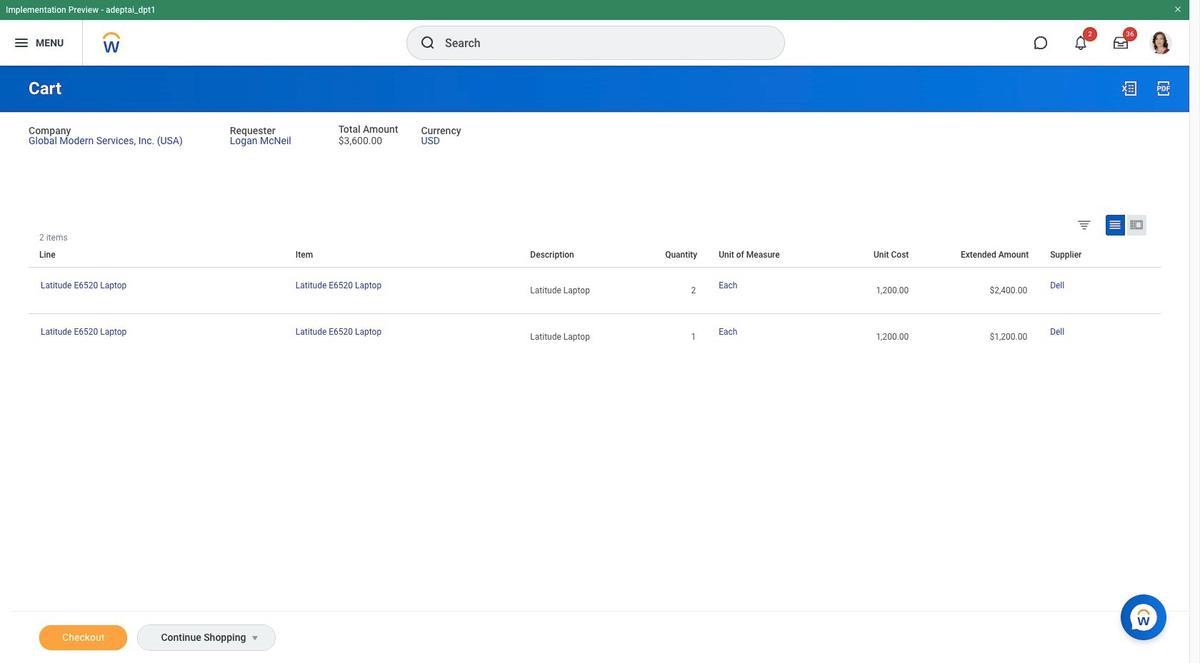 Task type: vqa. For each thing, say whether or not it's contained in the screenshot.
chevron down icon
no



Task type: describe. For each thing, give the bounding box(es) containing it.
search image
[[420, 34, 437, 51]]

notifications large image
[[1074, 36, 1088, 50]]

inbox large image
[[1114, 36, 1129, 50]]

close environment banner image
[[1174, 5, 1183, 14]]

export to excel image
[[1121, 80, 1139, 97]]

select to filter grid data image
[[1077, 217, 1093, 232]]

caret down image
[[247, 633, 264, 645]]

Toggle to List Detail view radio
[[1128, 215, 1147, 236]]

profile logan mcneil image
[[1150, 31, 1173, 57]]



Task type: locate. For each thing, give the bounding box(es) containing it.
view printable version (pdf) image
[[1156, 80, 1173, 97]]

toggle to grid view image
[[1109, 218, 1123, 232]]

main content
[[0, 66, 1190, 664]]

banner
[[0, 0, 1190, 66]]

Toggle to Grid view radio
[[1106, 215, 1126, 236]]

Search Workday  search field
[[445, 27, 755, 59]]

toolbar
[[1151, 233, 1161, 243]]

option group
[[1074, 214, 1158, 239]]

justify image
[[13, 34, 30, 51]]

toggle to list detail view image
[[1130, 218, 1144, 232]]



